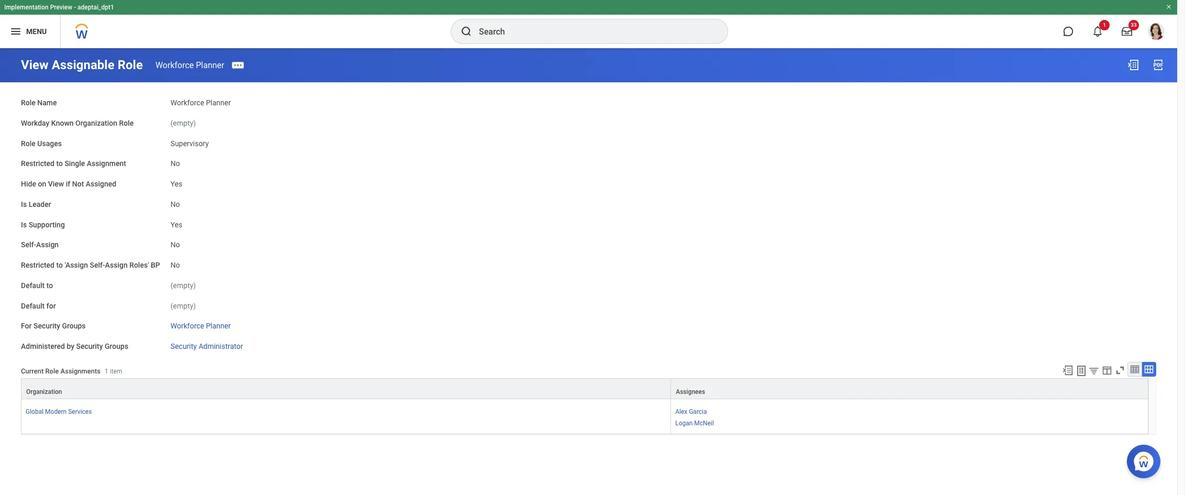 Task type: vqa. For each thing, say whether or not it's contained in the screenshot.


Task type: describe. For each thing, give the bounding box(es) containing it.
justify image
[[9, 25, 22, 38]]

workforce inside role name element
[[171, 98, 204, 107]]

assignable
[[52, 58, 115, 72]]

role usages
[[21, 139, 62, 147]]

organization inside popup button
[[26, 388, 62, 395]]

item
[[110, 368, 122, 375]]

for
[[46, 301, 56, 310]]

(empty) for default to
[[171, 281, 196, 290]]

workday known organization role
[[21, 119, 134, 127]]

row containing organization
[[21, 378, 1149, 399]]

roles'
[[129, 261, 149, 269]]

logan mcneil link
[[676, 417, 714, 427]]

1 vertical spatial view
[[48, 180, 64, 188]]

by
[[67, 342, 74, 350]]

restricted to 'assign self-assign roles' bp
[[21, 261, 160, 269]]

preview
[[50, 4, 72, 11]]

garcia
[[689, 408, 707, 415]]

0 horizontal spatial groups
[[62, 322, 86, 330]]

supervisory element
[[171, 137, 209, 147]]

name
[[37, 98, 57, 107]]

restricted to 'assign self-assign roles' bp element
[[171, 255, 180, 270]]

1 inside button
[[1104, 22, 1107, 28]]

yes for is supporting
[[171, 220, 183, 229]]

menu banner
[[0, 0, 1178, 48]]

1 vertical spatial workforce planner
[[171, 98, 231, 107]]

role name element
[[171, 92, 231, 108]]

role right current
[[45, 367, 59, 375]]

0 horizontal spatial security
[[33, 322, 60, 330]]

to for single
[[56, 159, 63, 168]]

Search Workday  search field
[[479, 20, 707, 43]]

1 horizontal spatial self-
[[90, 261, 105, 269]]

assignees
[[676, 388, 706, 395]]

1 inside current role assignments 1 item
[[105, 368, 108, 375]]

implementation preview -   adeptai_dpt1
[[4, 4, 114, 11]]

no for restricted to single assignment
[[171, 159, 180, 168]]

toolbar inside view assignable role main content
[[1058, 362, 1157, 378]]

implementation
[[4, 4, 49, 11]]

restricted for restricted to 'assign self-assign roles' bp
[[21, 261, 54, 269]]

alex
[[676, 408, 688, 415]]

global modern services link
[[26, 406, 92, 415]]

fullscreen image
[[1115, 364, 1127, 376]]

table image
[[1130, 364, 1141, 374]]

single
[[65, 159, 85, 168]]

global
[[26, 408, 44, 415]]

is for is supporting
[[21, 220, 27, 229]]

workday
[[21, 119, 49, 127]]

default to
[[21, 281, 53, 290]]

hide on view if not assigned element
[[171, 173, 183, 189]]

workforce planner link for for security groups
[[171, 320, 231, 330]]

adeptai_dpt1
[[78, 4, 114, 11]]

services
[[68, 408, 92, 415]]

-
[[74, 4, 76, 11]]

1 horizontal spatial assign
[[105, 261, 128, 269]]

yes for hide on view if not assigned
[[171, 180, 183, 188]]

notifications large image
[[1093, 26, 1104, 37]]

menu button
[[0, 15, 60, 48]]

inbox large image
[[1123, 26, 1133, 37]]

workforce for view assignable role
[[156, 60, 194, 70]]

workforce planner link for view assignable role
[[156, 60, 224, 70]]

planner inside role name element
[[206, 98, 231, 107]]

no for is leader
[[171, 200, 180, 208]]

(empty) for default for
[[171, 301, 196, 310]]

administrator
[[199, 342, 243, 350]]

select to filter grid data image
[[1089, 365, 1101, 376]]

assignment
[[87, 159, 126, 168]]

planner for view assignable role
[[196, 60, 224, 70]]

33 button
[[1116, 20, 1140, 43]]

2 horizontal spatial security
[[171, 342, 197, 350]]

row containing global modern services
[[21, 399, 1149, 434]]

expand table image
[[1145, 364, 1155, 374]]

role name
[[21, 98, 57, 107]]

logan
[[676, 420, 693, 427]]

organization button
[[21, 379, 671, 399]]

assignments
[[61, 367, 101, 375]]

for
[[21, 322, 32, 330]]

no for restricted to 'assign self-assign roles' bp
[[171, 261, 180, 269]]



Task type: locate. For each thing, give the bounding box(es) containing it.
workforce up role name element
[[156, 60, 194, 70]]

to left single
[[56, 159, 63, 168]]

self-
[[21, 241, 36, 249], [90, 261, 105, 269]]

restricted
[[21, 159, 54, 168], [21, 261, 54, 269]]

no for self-assign
[[171, 241, 180, 249]]

1 vertical spatial to
[[56, 261, 63, 269]]

to left 'assign on the bottom left
[[56, 261, 63, 269]]

workforce planner up supervisory element in the top of the page
[[171, 98, 231, 107]]

planner up supervisory element in the top of the page
[[206, 98, 231, 107]]

no up restricted to 'assign self-assign roles' bp element
[[171, 241, 180, 249]]

workforce planner for view assignable role
[[156, 60, 224, 70]]

is supporting
[[21, 220, 65, 229]]

0 vertical spatial default
[[21, 281, 45, 290]]

0 vertical spatial workforce planner
[[156, 60, 224, 70]]

role left name
[[21, 98, 36, 107]]

yes up is leader element
[[171, 180, 183, 188]]

supporting
[[29, 220, 65, 229]]

2 yes from the top
[[171, 220, 183, 229]]

(empty) for workday known organization role
[[171, 119, 196, 127]]

1 yes from the top
[[171, 180, 183, 188]]

1 horizontal spatial security
[[76, 342, 103, 350]]

current
[[21, 367, 44, 375]]

workforce planner
[[156, 60, 224, 70], [171, 98, 231, 107], [171, 322, 231, 330]]

security left administrator
[[171, 342, 197, 350]]

'assign
[[65, 261, 88, 269]]

current role assignments 1 item
[[21, 367, 122, 375]]

1 right notifications large icon at the top right of page
[[1104, 22, 1107, 28]]

export to worksheets image
[[1076, 364, 1089, 377]]

default for default for
[[21, 301, 45, 310]]

security
[[33, 322, 60, 330], [76, 342, 103, 350], [171, 342, 197, 350]]

2 default from the top
[[21, 301, 45, 310]]

assign
[[36, 241, 59, 249], [105, 261, 128, 269]]

workforce planner link up role name element
[[156, 60, 224, 70]]

on
[[38, 180, 46, 188]]

workforce
[[156, 60, 194, 70], [171, 98, 204, 107], [171, 322, 204, 330]]

no
[[171, 159, 180, 168], [171, 200, 180, 208], [171, 241, 180, 249], [171, 261, 180, 269]]

administered
[[21, 342, 65, 350]]

1 no from the top
[[171, 159, 180, 168]]

1 default from the top
[[21, 281, 45, 290]]

0 vertical spatial groups
[[62, 322, 86, 330]]

is leader element
[[171, 194, 180, 209]]

planner for for security groups
[[206, 322, 231, 330]]

logan mcneil
[[676, 420, 714, 427]]

1 horizontal spatial 1
[[1104, 22, 1107, 28]]

1 vertical spatial self-
[[90, 261, 105, 269]]

role
[[118, 58, 143, 72], [21, 98, 36, 107], [119, 119, 134, 127], [21, 139, 36, 147], [45, 367, 59, 375]]

0 horizontal spatial 1
[[105, 368, 108, 375]]

is left supporting
[[21, 220, 27, 229]]

0 vertical spatial to
[[56, 159, 63, 168]]

2 vertical spatial planner
[[206, 322, 231, 330]]

assigned
[[86, 180, 116, 188]]

not
[[72, 180, 84, 188]]

no up is supporting element
[[171, 200, 180, 208]]

1 vertical spatial (empty)
[[171, 281, 196, 290]]

view assignable role
[[21, 58, 143, 72]]

1 left item
[[105, 368, 108, 375]]

workforce planner up security administrator link
[[171, 322, 231, 330]]

global modern services
[[26, 408, 92, 415]]

no right bp
[[171, 261, 180, 269]]

0 vertical spatial restricted
[[21, 159, 54, 168]]

security right the for
[[33, 322, 60, 330]]

0 vertical spatial organization
[[75, 119, 117, 127]]

leader
[[29, 200, 51, 208]]

view down menu
[[21, 58, 49, 72]]

0 horizontal spatial organization
[[26, 388, 62, 395]]

0 vertical spatial 1
[[1104, 22, 1107, 28]]

modern
[[45, 408, 67, 415]]

workforce up supervisory element in the top of the page
[[171, 98, 204, 107]]

planner
[[196, 60, 224, 70], [206, 98, 231, 107], [206, 322, 231, 330]]

4 no from the top
[[171, 261, 180, 269]]

2 restricted from the top
[[21, 261, 54, 269]]

security administrator link
[[171, 340, 243, 350]]

1 horizontal spatial organization
[[75, 119, 117, 127]]

view left if
[[48, 180, 64, 188]]

hide on view if not assigned
[[21, 180, 116, 188]]

0 horizontal spatial assign
[[36, 241, 59, 249]]

1 vertical spatial 1
[[105, 368, 108, 375]]

workforce planner for for security groups
[[171, 322, 231, 330]]

2 vertical spatial workforce planner
[[171, 322, 231, 330]]

restricted for restricted to single assignment
[[21, 159, 54, 168]]

33
[[1132, 22, 1138, 28]]

mcneil
[[695, 420, 714, 427]]

3 (empty) from the top
[[171, 301, 196, 310]]

2 vertical spatial to
[[46, 281, 53, 290]]

role up assignment
[[119, 119, 134, 127]]

workforce planner link
[[156, 60, 224, 70], [171, 320, 231, 330]]

3 no from the top
[[171, 241, 180, 249]]

1 button
[[1087, 20, 1111, 43]]

1 vertical spatial workforce
[[171, 98, 204, 107]]

to for 'assign
[[56, 261, 63, 269]]

self- right 'assign on the bottom left
[[90, 261, 105, 269]]

0 vertical spatial view
[[21, 58, 49, 72]]

yes up self-assign element at the left of page
[[171, 220, 183, 229]]

hide
[[21, 180, 36, 188]]

known
[[51, 119, 74, 127]]

1 vertical spatial yes
[[171, 220, 183, 229]]

restricted down role usages at left
[[21, 159, 54, 168]]

for security groups
[[21, 322, 86, 330]]

1 vertical spatial groups
[[105, 342, 128, 350]]

default for
[[21, 301, 56, 310]]

no up "hide on view if not assigned" "element"
[[171, 159, 180, 168]]

organization right known
[[75, 119, 117, 127]]

restricted to single assignment
[[21, 159, 126, 168]]

export to excel image
[[1063, 364, 1074, 376]]

menu
[[26, 27, 47, 35]]

restricted to single assignment element
[[171, 153, 180, 169]]

groups
[[62, 322, 86, 330], [105, 342, 128, 350]]

2 row from the top
[[21, 399, 1149, 434]]

role left usages
[[21, 139, 36, 147]]

view assignable role main content
[[0, 48, 1178, 444]]

2 is from the top
[[21, 220, 27, 229]]

default
[[21, 281, 45, 290], [21, 301, 45, 310]]

1 row from the top
[[21, 378, 1149, 399]]

default for default to
[[21, 281, 45, 290]]

is left the leader
[[21, 200, 27, 208]]

row
[[21, 378, 1149, 399], [21, 399, 1149, 434]]

organization
[[75, 119, 117, 127], [26, 388, 62, 395]]

self-assign element
[[171, 234, 180, 250]]

0 vertical spatial self-
[[21, 241, 36, 249]]

1
[[1104, 22, 1107, 28], [105, 368, 108, 375]]

1 (empty) from the top
[[171, 119, 196, 127]]

groups up item
[[105, 342, 128, 350]]

2 no from the top
[[171, 200, 180, 208]]

2 vertical spatial workforce
[[171, 322, 204, 330]]

click to view/edit grid preferences image
[[1102, 364, 1114, 376]]

(empty)
[[171, 119, 196, 127], [171, 281, 196, 290], [171, 301, 196, 310]]

1 vertical spatial restricted
[[21, 261, 54, 269]]

0 vertical spatial workforce planner link
[[156, 60, 224, 70]]

0 horizontal spatial self-
[[21, 241, 36, 249]]

1 is from the top
[[21, 200, 27, 208]]

assign left roles' on the bottom of page
[[105, 261, 128, 269]]

bp
[[151, 261, 160, 269]]

default up default for
[[21, 281, 45, 290]]

close environment banner image
[[1167, 4, 1173, 10]]

1 vertical spatial workforce planner link
[[171, 320, 231, 330]]

assignees button
[[672, 379, 1149, 399]]

restricted up default to
[[21, 261, 54, 269]]

export to excel image
[[1128, 59, 1140, 71]]

items selected list
[[676, 406, 731, 427]]

workforce for for security groups
[[171, 322, 204, 330]]

1 horizontal spatial groups
[[105, 342, 128, 350]]

0 vertical spatial yes
[[171, 180, 183, 188]]

toolbar
[[1058, 362, 1157, 378]]

view
[[21, 58, 49, 72], [48, 180, 64, 188]]

security administrator
[[171, 342, 243, 350]]

alex garcia
[[676, 408, 707, 415]]

planner up role name element
[[196, 60, 224, 70]]

profile logan mcneil image
[[1149, 23, 1166, 42]]

search image
[[460, 25, 473, 38]]

security right 'by'
[[76, 342, 103, 350]]

1 vertical spatial default
[[21, 301, 45, 310]]

usages
[[37, 139, 62, 147]]

if
[[66, 180, 70, 188]]

workforce planner link up security administrator link
[[171, 320, 231, 330]]

view printable version (pdf) image
[[1153, 59, 1166, 71]]

0 vertical spatial planner
[[196, 60, 224, 70]]

workforce planner up role name element
[[156, 60, 224, 70]]

1 vertical spatial is
[[21, 220, 27, 229]]

2 vertical spatial (empty)
[[171, 301, 196, 310]]

is leader
[[21, 200, 51, 208]]

0 vertical spatial (empty)
[[171, 119, 196, 127]]

1 vertical spatial planner
[[206, 98, 231, 107]]

planner up administrator
[[206, 322, 231, 330]]

alex garcia link
[[676, 406, 707, 415]]

administered by security groups
[[21, 342, 128, 350]]

0 vertical spatial assign
[[36, 241, 59, 249]]

1 restricted from the top
[[21, 159, 54, 168]]

to up for
[[46, 281, 53, 290]]

to
[[56, 159, 63, 168], [56, 261, 63, 269], [46, 281, 53, 290]]

0 vertical spatial is
[[21, 200, 27, 208]]

supervisory
[[171, 139, 209, 147]]

is supporting element
[[171, 214, 183, 230]]

self-assign
[[21, 241, 59, 249]]

organization up global
[[26, 388, 62, 395]]

2 (empty) from the top
[[171, 281, 196, 290]]

is for is leader
[[21, 200, 27, 208]]

default left for
[[21, 301, 45, 310]]

workforce up security administrator link
[[171, 322, 204, 330]]

groups up administered by security groups
[[62, 322, 86, 330]]

planner inside 'workforce planner' link
[[206, 322, 231, 330]]

1 vertical spatial organization
[[26, 388, 62, 395]]

0 vertical spatial workforce
[[156, 60, 194, 70]]

1 vertical spatial assign
[[105, 261, 128, 269]]

role right assignable
[[118, 58, 143, 72]]

self- down is supporting
[[21, 241, 36, 249]]

is
[[21, 200, 27, 208], [21, 220, 27, 229]]

assign down supporting
[[36, 241, 59, 249]]

yes
[[171, 180, 183, 188], [171, 220, 183, 229]]



